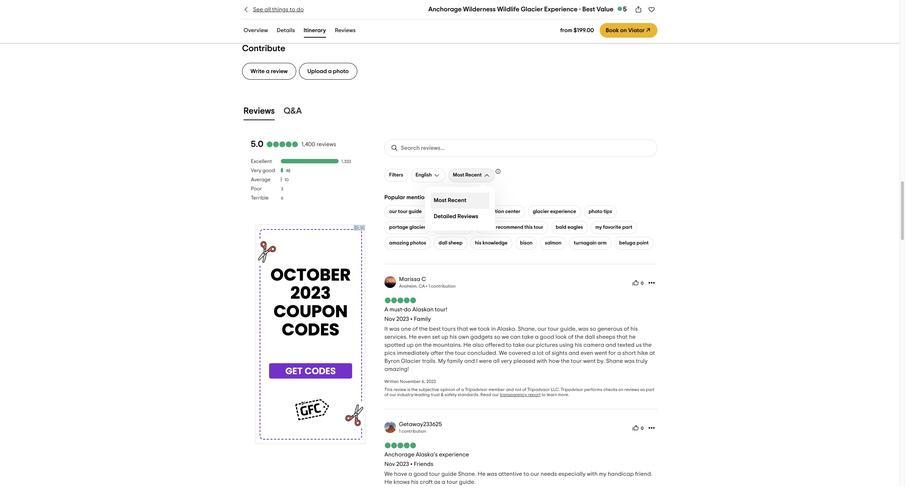 Task type: describe. For each thing, give the bounding box(es) containing it.
was inside we have a good tour guide shane. he was attentive to our needs especially with my handicap friend. he knows his craft as a tour guide.
[[487, 472, 498, 478]]

0 vertical spatial glacier
[[521, 6, 543, 13]]

Search search field
[[385, 139, 658, 157]]

our right shane,
[[538, 326, 547, 332]]

his right using
[[575, 343, 583, 348]]

to left learn
[[542, 393, 546, 397]]

to inside see all things to do link
[[290, 7, 296, 12]]

0 vertical spatial all
[[265, 7, 271, 12]]

report
[[528, 393, 541, 397]]

a right craft
[[442, 480, 446, 486]]

see all things to do
[[253, 7, 304, 12]]

he down one
[[409, 334, 417, 340]]

his up he
[[631, 326, 638, 332]]

we inside it was one of the best tours that we took in alaska. shane, our tour guide, was so generous of his services. he even set up his own gadgets so we can take a good look of the dall sheeps that he spotted up on the mountains. he also offered to take our pictures using his camera and texted us the pics immediately after the tour concluded. we covered a lot of sights and even went for a short hike at byron glacier trails. my family and i were all very pleased with how the tour went by. shane was truly amazing!
[[499, 351, 508, 356]]

tour up craft
[[430, 472, 441, 478]]

things
[[272, 7, 289, 12]]

how
[[549, 359, 560, 364]]

this
[[525, 225, 533, 230]]

search image
[[391, 145, 399, 152]]

we have a good tour guide shane. he was attentive to our needs especially with my handicap friend. he knows his craft as a tour guide.
[[385, 472, 653, 486]]

6
[[281, 196, 284, 201]]

my
[[439, 359, 446, 364]]

of down this
[[385, 393, 389, 397]]

detailed reviews
[[434, 214, 479, 220]]

wilderness
[[464, 6, 496, 13]]

of up he
[[624, 326, 630, 332]]

upload a photo link
[[299, 63, 358, 80]]

part inside button
[[623, 225, 633, 230]]

recent for list box containing most recent
[[448, 198, 467, 204]]

glacier experience
[[533, 209, 577, 214]]

0 horizontal spatial we
[[470, 326, 477, 332]]

2 tripadvisor from the left
[[528, 388, 550, 392]]

2023 inside anchorage alaska's experience nov 2023 • friends
[[397, 462, 409, 468]]

of right one
[[413, 326, 418, 332]]

he left "knows"
[[385, 480, 393, 486]]

performs
[[585, 388, 603, 392]]

a
[[385, 307, 389, 313]]

anchorage wilderness wildlife glacier experience - best value
[[429, 6, 614, 13]]

1 tripadvisor from the left
[[465, 388, 488, 392]]

4wd
[[499, 4, 522, 14]]

the down mountains.
[[445, 351, 454, 356]]

experience inside anchorage alaska's experience nov 2023 • friends
[[439, 452, 469, 458]]

1 vertical spatial went
[[584, 359, 596, 364]]

part inside this review is the subjective opinion of a tripadvisor member and not of tripadvisor llc. tripadvisor performs checks on reviews as part of our industry-leading trust & safety standards. read our
[[646, 388, 655, 392]]

getaway233625
[[399, 422, 442, 428]]

turnagain
[[574, 241, 597, 246]]

write a review
[[251, 68, 288, 74]]

the down guide,
[[575, 334, 584, 340]]

and down using
[[569, 351, 580, 356]]

tours for 4wd tours
[[525, 4, 550, 14]]

hiking tours
[[583, 4, 641, 14]]

our inside we have a good tour guide shane. he was attentive to our needs especially with my handicap friend. he knows his craft as a tour guide.
[[531, 472, 540, 478]]

1,400 reviews
[[302, 142, 337, 148]]

we inside we have a good tour guide shane. he was attentive to our needs especially with my handicap friend. he knows his craft as a tour guide.
[[385, 472, 393, 478]]

0 vertical spatial 5.0 of 5 bubbles image
[[267, 142, 299, 148]]

day trips
[[248, 4, 293, 14]]

was up services.
[[390, 326, 400, 332]]

sheeps
[[597, 334, 616, 340]]

as inside we have a good tour guide shane. he was attentive to our needs especially with my handicap friend. he knows his craft as a tour guide.
[[434, 480, 441, 486]]

he down own
[[464, 343, 472, 348]]

truly
[[637, 359, 648, 364]]

write a review link
[[242, 63, 296, 80]]

this
[[385, 388, 393, 392]]

i
[[477, 359, 478, 364]]

detailed
[[434, 214, 457, 220]]

took pictures button
[[434, 221, 474, 234]]

dall inside button
[[439, 241, 448, 246]]

sheep
[[449, 241, 463, 246]]

5
[[624, 6, 627, 13]]

see
[[253, 7, 263, 12]]

shane,
[[518, 326, 537, 332]]

on inside this review is the subjective opinion of a tripadvisor member and not of tripadvisor llc. tripadvisor performs checks on reviews as part of our industry-leading trust & safety standards. read our
[[619, 388, 624, 392]]

camera
[[584, 343, 605, 348]]

portage glacier
[[390, 225, 426, 230]]

the down family
[[419, 326, 428, 332]]

very
[[251, 168, 262, 173]]

reviews inside list box
[[458, 214, 479, 220]]

of right not
[[523, 388, 527, 392]]

tours
[[443, 326, 456, 332]]

set
[[433, 334, 440, 340]]

a inside this review is the subjective opinion of a tripadvisor member and not of tripadvisor llc. tripadvisor performs checks on reviews as part of our industry-leading trust & safety standards. read our
[[462, 388, 464, 392]]

photo inside button
[[589, 209, 603, 214]]

our down this
[[390, 393, 397, 397]]

anchorage for anchorage alaska's experience nov 2023 • friends
[[385, 452, 415, 458]]

and left i
[[465, 359, 475, 364]]

tours for hiking tours
[[616, 4, 641, 14]]

tour!
[[435, 307, 448, 313]]

3
[[281, 187, 283, 192]]

his inside button
[[475, 241, 482, 246]]

popular mentions
[[385, 195, 431, 201]]

portage glacier button
[[385, 221, 431, 234]]

pleased
[[514, 359, 536, 364]]

filter reviews element
[[251, 159, 370, 205]]

0 horizontal spatial do
[[297, 7, 304, 12]]

0 horizontal spatial up
[[407, 343, 414, 348]]

• inside a must-do alaskan tour! nov 2023 • family
[[411, 317, 413, 322]]

hiking
[[583, 4, 613, 14]]

at
[[650, 351, 656, 356]]

guide right great
[[449, 209, 462, 214]]

nov inside anchorage alaska's experience nov 2023 • friends
[[385, 462, 395, 468]]

sports
[[450, 4, 481, 14]]

from $199.00
[[561, 27, 595, 33]]

look
[[556, 334, 567, 340]]

my favorite part button
[[591, 221, 638, 234]]

0 vertical spatial photo
[[333, 68, 349, 74]]

good inside filter reviews element
[[263, 168, 275, 173]]

0 horizontal spatial even
[[418, 334, 431, 340]]

a left lot
[[532, 351, 536, 356]]

a down shane,
[[535, 334, 539, 340]]

industry-
[[398, 393, 415, 397]]

0 for we have a good tour guide shane. he was attentive to our needs especially with my handicap friend.
[[641, 427, 644, 431]]

highly
[[481, 225, 495, 230]]

0 vertical spatial reviews button
[[334, 26, 357, 38]]

the down sights
[[561, 359, 570, 364]]

day trips link
[[242, 0, 320, 20]]

details button
[[276, 26, 297, 38]]

november
[[400, 380, 421, 384]]

tour down using
[[571, 359, 582, 364]]

guide down mentions
[[409, 209, 422, 214]]

0 vertical spatial on
[[621, 27, 627, 33]]

short
[[623, 351, 637, 356]]

immediately
[[397, 351, 430, 356]]

marissa
[[399, 277, 421, 282]]

0 for it was one of the best tours that we took in alaska. shane, our tour guide, was so generous of his services. he even set up his own gadgets so we can take a good look of the dall sheeps that he spotted up on the mountains. he also offered to take our pictures using his camera and texted us the pics immediately after the tour concluded. we covered a lot of sights and even went for a short hike at byron glacier trails. my family and i were all very pleased with how the tour went by. shane was truly amazing!
[[641, 282, 644, 286]]

nov inside a must-do alaskan tour! nov 2023 • family
[[385, 317, 395, 322]]

my inside we have a good tour guide shane. he was attentive to our needs especially with my handicap friend. he knows his craft as a tour guide.
[[600, 472, 607, 478]]

with inside we have a good tour guide shane. he was attentive to our needs especially with my handicap friend. he knows his craft as a tour guide.
[[587, 472, 598, 478]]

2023 inside a must-do alaskan tour! nov 2023 • family
[[397, 317, 409, 322]]

own
[[459, 334, 469, 340]]

• inside anchorage alaska's experience nov 2023 • friends
[[411, 462, 413, 468]]

1 horizontal spatial glacier
[[533, 209, 550, 214]]

very good
[[251, 168, 275, 173]]

guide inside we have a good tour guide shane. he was attentive to our needs especially with my handicap friend. he knows his craft as a tour guide.
[[442, 472, 457, 478]]

of right lot
[[546, 351, 551, 356]]

1 horizontal spatial up
[[442, 334, 449, 340]]

our up covered
[[526, 343, 535, 348]]

1 vertical spatial glacier
[[410, 225, 426, 230]]

0 horizontal spatial reviews
[[317, 142, 337, 148]]

to inside we have a good tour guide shane. he was attentive to our needs especially with my handicap friend. he knows his craft as a tour guide.
[[524, 472, 530, 478]]

friend.
[[636, 472, 653, 478]]

bald
[[556, 225, 567, 230]]

safety
[[445, 393, 457, 397]]

the up after
[[423, 343, 432, 348]]

took inside button
[[438, 225, 449, 230]]

experience inside button
[[551, 209, 577, 214]]

contribution inside getaway233625 1 contribution
[[402, 430, 427, 434]]

tour left guide.
[[447, 480, 458, 486]]

spotted
[[385, 343, 406, 348]]

of down guide,
[[569, 334, 574, 340]]

most recent button
[[449, 169, 496, 183]]

portage
[[390, 225, 409, 230]]

a right "upload" on the top
[[328, 68, 332, 74]]

filters
[[390, 173, 404, 178]]

alaska.
[[498, 326, 517, 332]]

our inside button
[[390, 209, 397, 214]]

1 horizontal spatial that
[[617, 334, 628, 340]]

excellent
[[251, 159, 272, 164]]

took inside it was one of the best tours that we took in alaska. shane, our tour guide, was so generous of his services. he even set up his own gadgets so we can take a good look of the dall sheeps that he spotted up on the mountains. he also offered to take our pictures using his camera and texted us the pics immediately after the tour concluded. we covered a lot of sights and even went for a short hike at byron glacier trails. my family and i were all very pleased with how the tour went by. shane was truly amazing!
[[478, 326, 490, 332]]

our tour guide button
[[385, 206, 427, 218]]

value
[[597, 6, 614, 13]]

5.0
[[251, 140, 264, 149]]

beluga point button
[[615, 237, 654, 250]]

guide.
[[459, 480, 476, 486]]

family
[[414, 317, 431, 322]]

great guide
[[435, 209, 462, 214]]

marissa c anaheim, ca 1 contribution
[[399, 277, 456, 289]]

he right shane.
[[478, 472, 486, 478]]

tour up look
[[548, 326, 559, 332]]

handicap
[[608, 472, 634, 478]]

was right guide,
[[579, 326, 589, 332]]

overview button
[[242, 26, 270, 38]]

using
[[560, 343, 574, 348]]

review inside 'link'
[[271, 68, 288, 74]]

4wd tours link
[[494, 0, 571, 20]]

see all things to do link
[[242, 5, 304, 14]]

open options menu image
[[649, 280, 656, 287]]

photos
[[410, 241, 427, 246]]



Task type: locate. For each thing, give the bounding box(es) containing it.
0 horizontal spatial tripadvisor
[[465, 388, 488, 392]]

after
[[431, 351, 444, 356]]

bison
[[521, 241, 533, 246]]

1 vertical spatial nov
[[385, 462, 395, 468]]

2023
[[397, 317, 409, 322], [427, 380, 436, 384], [397, 462, 409, 468]]

we up gadgets
[[470, 326, 477, 332]]

took up gadgets
[[478, 326, 490, 332]]

getaway233625 image
[[385, 422, 397, 434]]

my left handicap
[[600, 472, 607, 478]]

0 vertical spatial good
[[263, 168, 275, 173]]

0 vertical spatial 0 button
[[631, 277, 646, 289]]

dall inside it was one of the best tours that we took in alaska. shane, our tour guide, was so generous of his services. he even set up his own gadgets so we can take a good look of the dall sheeps that he spotted up on the mountains. he also offered to take our pictures using his camera and texted us the pics immediately after the tour concluded. we covered a lot of sights and even went for a short hike at byron glacier trails. my family and i were all very pleased with how the tour went by. shane was truly amazing!
[[585, 334, 596, 340]]

we up very
[[499, 351, 508, 356]]

recent
[[466, 173, 482, 178], [448, 198, 467, 204]]

0 vertical spatial part
[[623, 225, 633, 230]]

0 vertical spatial glacier
[[533, 209, 550, 214]]

1 vertical spatial tab list
[[234, 103, 667, 122]]

0 horizontal spatial took
[[438, 225, 449, 230]]

great guide button
[[430, 206, 466, 218]]

recent for "most recent" dropdown button
[[466, 173, 482, 178]]

2 • from the top
[[411, 462, 413, 468]]

anchorage up have
[[385, 452, 415, 458]]

anchorage inside anchorage alaska's experience nov 2023 • friends
[[385, 452, 415, 458]]

1 0 button from the top
[[631, 277, 646, 289]]

reviews button up 5.0
[[242, 105, 277, 120]]

review inside this review is the subjective opinion of a tripadvisor member and not of tripadvisor llc. tripadvisor performs checks on reviews as part of our industry-leading trust & safety standards. read our
[[394, 388, 407, 392]]

from
[[561, 27, 573, 33]]

reviews for the left reviews button
[[244, 107, 275, 116]]

my inside button
[[596, 225, 603, 230]]

most recent for list box containing most recent
[[434, 198, 467, 204]]

2023 right 6,
[[427, 380, 436, 384]]

1 inside getaway233625 1 contribution
[[399, 430, 401, 434]]

5.0 of 5 bubbles image down getaway233625 image
[[385, 443, 417, 449]]

1 vertical spatial even
[[581, 351, 594, 356]]

1 horizontal spatial glacier
[[521, 6, 543, 13]]

0 horizontal spatial good
[[263, 168, 275, 173]]

review up industry-
[[394, 388, 407, 392]]

texted
[[618, 343, 635, 348]]

5.0 of 5 bubbles image right 5.0
[[267, 142, 299, 148]]

amazing photos
[[390, 241, 427, 246]]

share image
[[635, 6, 643, 13]]

1 vertical spatial all
[[494, 359, 500, 364]]

0 button for it was one of the best tours that we took in alaska. shane, our tour guide, was so generous of his services. he even set up his own gadgets so we can take a good look of the dall sheeps that he spotted up on the mountains. he also offered to take our pictures using his camera and texted us the pics immediately after the tour concluded. we covered a lot of sights and even went for a short hike at byron glacier trails. my family and i were all very pleased with how the tour went by. shane was truly amazing!
[[631, 277, 646, 289]]

dall sheep button
[[434, 237, 468, 250]]

standards.
[[458, 393, 480, 397]]

our
[[390, 209, 397, 214], [538, 326, 547, 332], [526, 343, 535, 348], [390, 393, 397, 397], [493, 393, 499, 397], [531, 472, 540, 478]]

tab list containing overview
[[234, 24, 366, 39]]

0 vertical spatial tab list
[[234, 24, 366, 39]]

to inside it was one of the best tours that we took in alaska. shane, our tour guide, was so generous of his services. he even set up his own gadgets so we can take a good look of the dall sheeps that he spotted up on the mountains. he also offered to take our pictures using his camera and texted us the pics immediately after the tour concluded. we covered a lot of sights and even went for a short hike at byron glacier trails. my family and i were all very pleased with how the tour went by. shane was truly amazing!
[[507, 343, 512, 348]]

leading
[[415, 393, 430, 397]]

0 vertical spatial most recent
[[453, 173, 482, 178]]

0 left open options menu image on the right bottom
[[641, 282, 644, 286]]

on up immediately
[[415, 343, 422, 348]]

most right english popup button
[[453, 173, 465, 178]]

written
[[385, 380, 399, 384]]

the right "us"
[[644, 343, 652, 348]]

that up own
[[457, 326, 469, 332]]

1 vertical spatial do
[[404, 307, 411, 313]]

tab list
[[234, 24, 366, 39], [234, 103, 667, 122]]

to down can
[[507, 343, 512, 348]]

offered
[[486, 343, 505, 348]]

tour up family
[[455, 351, 466, 356]]

0 vertical spatial 2023
[[397, 317, 409, 322]]

glacier experience button
[[529, 206, 581, 218]]

nov down a
[[385, 317, 395, 322]]

1 vertical spatial on
[[415, 343, 422, 348]]

1 vertical spatial anchorage
[[385, 452, 415, 458]]

average
[[251, 177, 271, 183]]

as inside this review is the subjective opinion of a tripadvisor member and not of tripadvisor llc. tripadvisor performs checks on reviews as part of our industry-leading trust & safety standards. read our
[[641, 388, 645, 392]]

0 horizontal spatial that
[[457, 326, 469, 332]]

0 vertical spatial so
[[590, 326, 597, 332]]

so
[[590, 326, 597, 332], [495, 334, 501, 340]]

his down tours
[[450, 334, 457, 340]]

all right the see
[[265, 7, 271, 12]]

2 0 button from the top
[[631, 423, 646, 434]]

5.0 of 5 bubbles image for getaway233625
[[385, 443, 417, 449]]

0 vertical spatial pictures
[[450, 225, 469, 230]]

the inside this review is the subjective opinion of a tripadvisor member and not of tripadvisor llc. tripadvisor performs checks on reviews as part of our industry-leading trust & safety standards. read our
[[412, 388, 418, 392]]

take down shane,
[[522, 334, 534, 340]]

1 horizontal spatial good
[[414, 472, 428, 478]]

learn
[[547, 393, 558, 397]]

0 horizontal spatial reviews button
[[242, 105, 277, 120]]

1 vertical spatial glacier
[[401, 359, 421, 364]]

services.
[[385, 334, 408, 340]]

recommend
[[496, 225, 524, 230]]

turnagain arm button
[[570, 237, 612, 250]]

1 vertical spatial 2023
[[427, 380, 436, 384]]

attentive
[[499, 472, 523, 478]]

a must-do alaskan tour! nov 2023 • family
[[385, 307, 448, 322]]

1 horizontal spatial we
[[499, 351, 508, 356]]

&
[[441, 393, 444, 397]]

experience up shane.
[[439, 452, 469, 458]]

nov up have
[[385, 462, 395, 468]]

craft
[[420, 480, 433, 486]]

0 vertical spatial •
[[411, 317, 413, 322]]

on inside it was one of the best tours that we took in alaska. shane, our tour guide, was so generous of his services. he even set up his own gadgets so we can take a good look of the dall sheeps that he spotted up on the mountains. he also offered to take our pictures using his camera and texted us the pics immediately after the tour concluded. we covered a lot of sights and even went for a short hike at byron glacier trails. my family and i were all very pleased with how the tour went by. shane was truly amazing!
[[415, 343, 422, 348]]

his knowledge button
[[471, 237, 513, 250]]

1,400
[[302, 142, 316, 148]]

good inside it was one of the best tours that we took in alaska. shane, our tour guide, was so generous of his services. he even set up his own gadgets so we can take a good look of the dall sheeps that he spotted up on the mountains. he also offered to take our pictures using his camera and texted us the pics immediately after the tour concluded. we covered a lot of sights and even went for a short hike at byron glacier trails. my family and i were all very pleased with how the tour went by. shane was truly amazing!
[[540, 334, 555, 340]]

1 vertical spatial good
[[540, 334, 555, 340]]

contribution down getaway233625 link
[[402, 430, 427, 434]]

a up standards. on the right of the page
[[462, 388, 464, 392]]

0 horizontal spatial contribution
[[402, 430, 427, 434]]

0 button left open options menu icon
[[631, 423, 646, 434]]

good down excellent
[[263, 168, 275, 173]]

1 vertical spatial 0 button
[[631, 423, 646, 434]]

pictures up lot
[[537, 343, 559, 348]]

0 vertical spatial that
[[457, 326, 469, 332]]

that up texted
[[617, 334, 628, 340]]

a right have
[[409, 472, 413, 478]]

• down a must-do alaskan tour! link
[[411, 317, 413, 322]]

of up the safety
[[457, 388, 461, 392]]

recent inside dropdown button
[[466, 173, 482, 178]]

1 vertical spatial 1
[[399, 430, 401, 434]]

1 horizontal spatial experience
[[551, 209, 577, 214]]

pictures inside it was one of the best tours that we took in alaska. shane, our tour guide, was so generous of his services. he even set up his own gadgets so we can take a good look of the dall sheeps that he spotted up on the mountains. he also offered to take our pictures using his camera and texted us the pics immediately after the tour concluded. we covered a lot of sights and even went for a short hike at byron glacier trails. my family and i were all very pleased with how the tour went by. shane was truly amazing!
[[537, 343, 559, 348]]

0 horizontal spatial reviews
[[244, 107, 275, 116]]

tours right "4wd"
[[525, 4, 550, 14]]

alaska's
[[416, 452, 438, 458]]

dall
[[439, 241, 448, 246], [585, 334, 596, 340]]

pictures inside button
[[450, 225, 469, 230]]

1 tab list from the top
[[234, 24, 366, 39]]

1 • from the top
[[411, 317, 413, 322]]

have
[[394, 472, 408, 478]]

0 vertical spatial went
[[595, 351, 608, 356]]

good left look
[[540, 334, 555, 340]]

bald eagles button
[[551, 221, 588, 234]]

0 vertical spatial review
[[271, 68, 288, 74]]

a inside 'link'
[[266, 68, 270, 74]]

center
[[506, 209, 521, 214]]

our left needs
[[531, 472, 540, 478]]

transparency report link
[[500, 393, 541, 397]]

photo tips
[[589, 209, 613, 214]]

0 left open options menu icon
[[641, 427, 644, 431]]

3 tripadvisor from the left
[[561, 388, 584, 392]]

reviews inside this review is the subjective opinion of a tripadvisor member and not of tripadvisor llc. tripadvisor performs checks on reviews as part of our industry-leading trust & safety standards. read our
[[625, 388, 640, 392]]

1 horizontal spatial reviews
[[625, 388, 640, 392]]

most recent inside dropdown button
[[453, 173, 482, 178]]

opinion
[[441, 388, 456, 392]]

so up 'offered'
[[495, 334, 501, 340]]

guide,
[[561, 326, 578, 332]]

1 vertical spatial with
[[587, 472, 598, 478]]

open options menu image
[[649, 425, 656, 432]]

0 button
[[631, 277, 646, 289], [631, 423, 646, 434]]

1 horizontal spatial so
[[590, 326, 597, 332]]

good up craft
[[414, 472, 428, 478]]

1 vertical spatial most recent
[[434, 198, 467, 204]]

1 vertical spatial contribution
[[402, 430, 427, 434]]

1 right getaway233625 image
[[399, 430, 401, 434]]

glacier up photos
[[410, 225, 426, 230]]

do right trips
[[297, 7, 304, 12]]

1 right ca
[[429, 284, 430, 289]]

up up mountains.
[[442, 334, 449, 340]]

2 0 from the top
[[641, 427, 644, 431]]

english
[[416, 173, 432, 178]]

list box containing most recent
[[425, 187, 496, 231]]

1 horizontal spatial pictures
[[537, 343, 559, 348]]

5.0 of 5 bubbles image up must-
[[385, 298, 417, 304]]

save to a trip image
[[649, 6, 656, 13]]

do left alaskan
[[404, 307, 411, 313]]

family
[[448, 359, 463, 364]]

0 vertical spatial anchorage
[[429, 6, 462, 13]]

our down popular
[[390, 209, 397, 214]]

0 horizontal spatial photo
[[333, 68, 349, 74]]

0 button left open options menu image on the right bottom
[[631, 277, 646, 289]]

1 vertical spatial up
[[407, 343, 414, 348]]

winter
[[416, 4, 448, 14]]

reviews up the took pictures
[[458, 214, 479, 220]]

gadgets
[[471, 334, 493, 340]]

on right book
[[621, 27, 627, 33]]

it was one of the best tours that we took in alaska. shane, our tour guide, was so generous of his services. he even set up his own gadgets so we can take a good look of the dall sheeps that he spotted up on the mountains. he also offered to take our pictures using his camera and texted us the pics immediately after the tour concluded. we covered a lot of sights and even went for a short hike at byron glacier trails. my family and i were all very pleased with how the tour went by. shane was truly amazing!
[[385, 326, 656, 373]]

1 vertical spatial dall
[[585, 334, 596, 340]]

1 vertical spatial took
[[478, 326, 490, 332]]

a right for
[[618, 351, 622, 356]]

1 horizontal spatial reviews button
[[334, 26, 357, 38]]

1,333
[[342, 160, 351, 164]]

also
[[473, 343, 484, 348]]

1 horizontal spatial photo
[[589, 209, 603, 214]]

guide left shane.
[[442, 472, 457, 478]]

0 horizontal spatial review
[[271, 68, 288, 74]]

0 horizontal spatial we
[[385, 472, 393, 478]]

6,
[[422, 380, 426, 384]]

photo left tips in the right top of the page
[[589, 209, 603, 214]]

2 tours from the left
[[616, 4, 641, 14]]

as right craft
[[434, 480, 441, 486]]

take up covered
[[513, 343, 525, 348]]

a must-do alaskan tour! link
[[385, 307, 448, 313]]

0 horizontal spatial glacier
[[410, 225, 426, 230]]

his knowledge
[[475, 241, 508, 246]]

1 vertical spatial we
[[385, 472, 393, 478]]

anchorage for anchorage wilderness wildlife glacier experience - best value
[[429, 6, 462, 13]]

1 horizontal spatial tours
[[616, 4, 641, 14]]

all left very
[[494, 359, 500, 364]]

reviews button
[[334, 26, 357, 38], [242, 105, 277, 120]]

1 horizontal spatial part
[[646, 388, 655, 392]]

tour right this
[[534, 225, 544, 230]]

upload a photo
[[308, 68, 349, 74]]

overview
[[244, 27, 268, 33]]

recent inside list box
[[448, 198, 467, 204]]

2 vertical spatial 5.0 of 5 bubbles image
[[385, 443, 417, 449]]

generous
[[598, 326, 623, 332]]

1 horizontal spatial with
[[587, 472, 598, 478]]

part down truly
[[646, 388, 655, 392]]

review right write
[[271, 68, 288, 74]]

1 vertical spatial reviews
[[244, 107, 275, 116]]

our down member
[[493, 393, 499, 397]]

0 horizontal spatial so
[[495, 334, 501, 340]]

tripadvisor
[[465, 388, 488, 392], [528, 388, 550, 392], [561, 388, 584, 392]]

tour down popular mentions
[[398, 209, 408, 214]]

upload
[[308, 68, 327, 74]]

book on viator link
[[600, 23, 658, 38]]

0 vertical spatial took
[[438, 225, 449, 230]]

1 nov from the top
[[385, 317, 395, 322]]

tripadvisor up more.
[[561, 388, 584, 392]]

on
[[621, 27, 627, 33], [415, 343, 422, 348], [619, 388, 624, 392]]

most recent for "most recent" dropdown button
[[453, 173, 482, 178]]

1 vertical spatial we
[[502, 334, 509, 340]]

5.0 of 5 bubbles image for marissa c
[[385, 298, 417, 304]]

was down short
[[625, 359, 635, 364]]

mountains.
[[433, 343, 463, 348]]

0 vertical spatial recent
[[466, 173, 482, 178]]

most for "most recent" dropdown button
[[453, 173, 465, 178]]

glacier inside it was one of the best tours that we took in alaska. shane, our tour guide, was so generous of his services. he even set up his own gadgets so we can take a good look of the dall sheeps that he spotted up on the mountains. he also offered to take our pictures using his camera and texted us the pics immediately after the tour concluded. we covered a lot of sights and even went for a short hike at byron glacier trails. my family and i were all very pleased with how the tour went by. shane was truly amazing!
[[401, 359, 421, 364]]

0 vertical spatial take
[[522, 334, 534, 340]]

and inside this review is the subjective opinion of a tripadvisor member and not of tripadvisor llc. tripadvisor performs checks on reviews as part of our industry-leading trust & safety standards. read our
[[506, 388, 514, 392]]

most recent inside list box
[[434, 198, 467, 204]]

q&a button
[[282, 105, 304, 120]]

book on viator
[[606, 27, 645, 33]]

concluded.
[[468, 351, 498, 356]]

0 horizontal spatial with
[[537, 359, 548, 364]]

1 horizontal spatial even
[[581, 351, 594, 356]]

0 vertical spatial nov
[[385, 317, 395, 322]]

1 vertical spatial 0
[[641, 427, 644, 431]]

1 inside marissa c anaheim, ca 1 contribution
[[429, 284, 430, 289]]

do inside a must-do alaskan tour! nov 2023 • family
[[404, 307, 411, 313]]

0 vertical spatial 1
[[429, 284, 430, 289]]

most for list box containing most recent
[[434, 198, 447, 204]]

the right is
[[412, 388, 418, 392]]

day
[[248, 4, 267, 14]]

1 vertical spatial recent
[[448, 198, 467, 204]]

conservation
[[474, 209, 505, 214]]

1 horizontal spatial do
[[404, 307, 411, 313]]

2 vertical spatial on
[[619, 388, 624, 392]]

1 vertical spatial that
[[617, 334, 628, 340]]

good inside we have a good tour guide shane. he was attentive to our needs especially with my handicap friend. he knows his craft as a tour guide.
[[414, 472, 428, 478]]

0 horizontal spatial dall
[[439, 241, 448, 246]]

glacier right wildlife
[[521, 6, 543, 13]]

transparency
[[500, 393, 527, 397]]

even left set
[[418, 334, 431, 340]]

he
[[409, 334, 417, 340], [464, 343, 472, 348], [478, 472, 486, 478], [385, 480, 393, 486]]

most inside dropdown button
[[453, 173, 465, 178]]

up up immediately
[[407, 343, 414, 348]]

marissa c image
[[385, 277, 397, 289]]

0 horizontal spatial tours
[[525, 4, 550, 14]]

all inside it was one of the best tours that we took in alaska. shane, our tour guide, was so generous of his services. he even set up his own gadgets so we can take a good look of the dall sheeps that he spotted up on the mountains. he also offered to take our pictures using his camera and texted us the pics immediately after the tour concluded. we covered a lot of sights and even went for a short hike at byron glacier trails. my family and i were all very pleased with how the tour went by. shane was truly amazing!
[[494, 359, 500, 364]]

1 tours from the left
[[525, 4, 550, 14]]

1 horizontal spatial review
[[394, 388, 407, 392]]

0 vertical spatial we
[[470, 326, 477, 332]]

reviews for the topmost reviews button
[[335, 27, 356, 33]]

itinerary button
[[303, 26, 328, 38]]

knows
[[394, 480, 410, 486]]

and up for
[[606, 343, 617, 348]]

for
[[609, 351, 617, 356]]

0 horizontal spatial glacier
[[401, 359, 421, 364]]

most inside list box
[[434, 198, 447, 204]]

0 vertical spatial dall
[[439, 241, 448, 246]]

0 vertical spatial do
[[297, 7, 304, 12]]

1 horizontal spatial tripadvisor
[[528, 388, 550, 392]]

highly recommend this tour
[[481, 225, 544, 230]]

tab list containing reviews
[[234, 103, 667, 122]]

advertisement region
[[256, 225, 366, 445]]

1 0 from the top
[[641, 282, 644, 286]]

so up camera
[[590, 326, 597, 332]]

a
[[266, 68, 270, 74], [328, 68, 332, 74], [535, 334, 539, 340], [532, 351, 536, 356], [618, 351, 622, 356], [462, 388, 464, 392], [409, 472, 413, 478], [442, 480, 446, 486]]

tripadvisor up standards. on the right of the page
[[465, 388, 488, 392]]

his inside we have a good tour guide shane. he was attentive to our needs especially with my handicap friend. he knows his craft as a tour guide.
[[411, 480, 419, 486]]

0 vertical spatial most
[[453, 173, 465, 178]]

guide
[[409, 209, 422, 214], [449, 209, 462, 214], [442, 472, 457, 478]]

that
[[457, 326, 469, 332], [617, 334, 628, 340]]

was
[[390, 326, 400, 332], [579, 326, 589, 332], [625, 359, 635, 364], [487, 472, 498, 478]]

and up transparency
[[506, 388, 514, 392]]

with down lot
[[537, 359, 548, 364]]

list box
[[425, 187, 496, 231]]

glacier
[[533, 209, 550, 214], [410, 225, 426, 230]]

took pictures
[[438, 225, 469, 230]]

turnagain arm
[[574, 241, 607, 246]]

anaheim,
[[399, 284, 418, 289]]

reviews
[[317, 142, 337, 148], [625, 388, 640, 392]]

5.0 of 5 bubbles image
[[267, 142, 299, 148], [385, 298, 417, 304], [385, 443, 417, 449]]

was left attentive
[[487, 472, 498, 478]]

2 vertical spatial 2023
[[397, 462, 409, 468]]

reviews right checks
[[625, 388, 640, 392]]

1 vertical spatial as
[[434, 480, 441, 486]]

4wd tours
[[499, 4, 550, 14]]

0 vertical spatial as
[[641, 388, 645, 392]]

my left "favorite"
[[596, 225, 603, 230]]

experience
[[551, 209, 577, 214], [439, 452, 469, 458]]

2 tab list from the top
[[234, 103, 667, 122]]

reviews button right itinerary button
[[334, 26, 357, 38]]

2 horizontal spatial reviews
[[458, 214, 479, 220]]

1 vertical spatial take
[[513, 343, 525, 348]]

took down detailed
[[438, 225, 449, 230]]

0 button for we have a good tour guide shane. he was attentive to our needs especially with my handicap friend.
[[631, 423, 646, 434]]

2023 up have
[[397, 462, 409, 468]]

tips
[[604, 209, 613, 214]]

winter sports
[[416, 4, 481, 14]]

with inside it was one of the best tours that we took in alaska. shane, our tour guide, was so generous of his services. he even set up his own gadgets so we can take a good look of the dall sheeps that he spotted up on the mountains. he also offered to take our pictures using his camera and texted us the pics immediately after the tour concluded. we covered a lot of sights and even went for a short hike at byron glacier trails. my family and i were all very pleased with how the tour went by. shane was truly amazing!
[[537, 359, 548, 364]]

0 vertical spatial reviews
[[335, 27, 356, 33]]

even
[[418, 334, 431, 340], [581, 351, 594, 356]]

1 vertical spatial so
[[495, 334, 501, 340]]

0 vertical spatial experience
[[551, 209, 577, 214]]

winter sports link
[[410, 0, 488, 20]]

2 nov from the top
[[385, 462, 395, 468]]

reviews right itinerary
[[335, 27, 356, 33]]

contribution inside marissa c anaheim, ca 1 contribution
[[431, 284, 456, 289]]

0 horizontal spatial anchorage
[[385, 452, 415, 458]]

reviews up 5.0
[[244, 107, 275, 116]]

took
[[438, 225, 449, 230], [478, 326, 490, 332]]



Task type: vqa. For each thing, say whether or not it's contained in the screenshot.
the Compare
no



